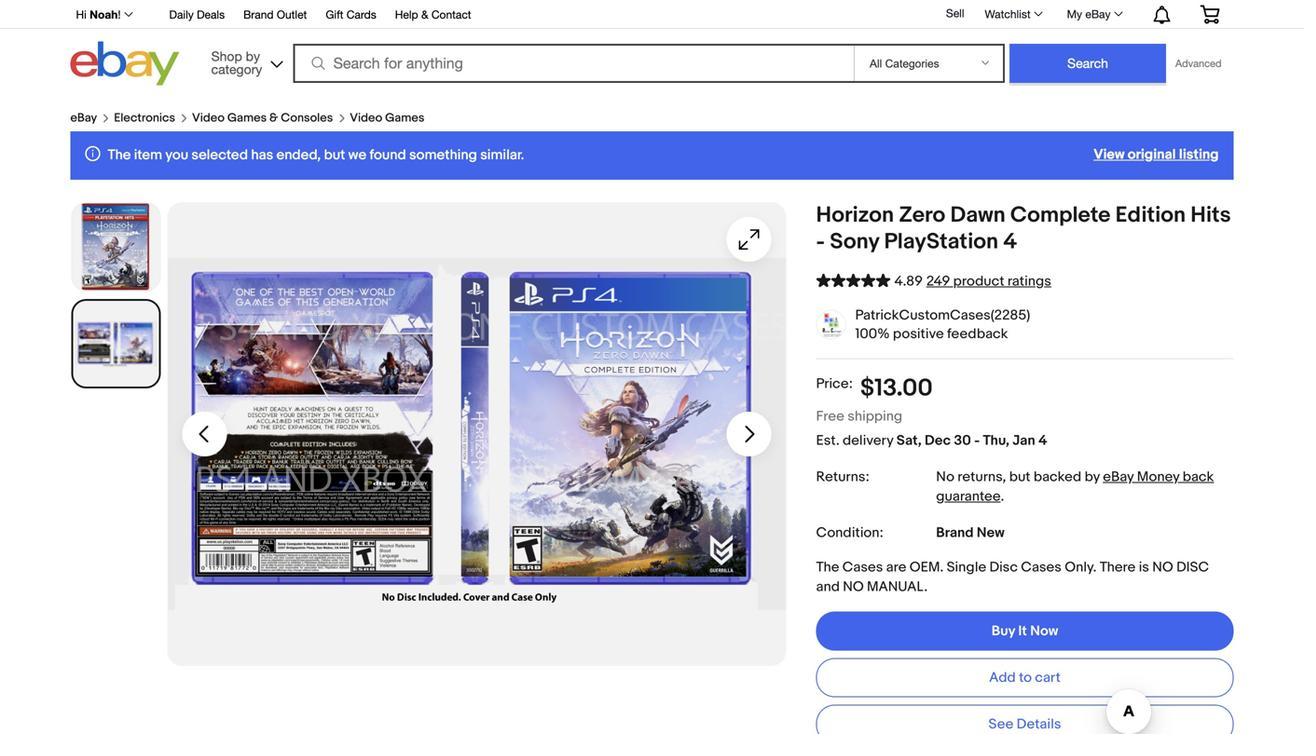 Task type: describe. For each thing, give the bounding box(es) containing it.
30
[[954, 433, 971, 450]]

1 cases from the left
[[842, 560, 883, 576]]

help & contact
[[395, 8, 471, 21]]

disc
[[990, 560, 1018, 576]]

guarantee
[[936, 489, 1001, 505]]

ebay inside my ebay link
[[1085, 7, 1111, 21]]

sell
[[946, 7, 964, 20]]

your shopping cart image
[[1199, 5, 1221, 24]]

by inside the 'shop by category'
[[246, 48, 260, 64]]

see details link
[[816, 705, 1234, 735]]

& inside account navigation
[[421, 8, 428, 21]]

now
[[1030, 623, 1058, 640]]

0 vertical spatial no
[[1152, 560, 1173, 576]]

info alert
[[70, 131, 1234, 180]]

category
[[211, 62, 262, 77]]

ratings
[[1008, 273, 1051, 290]]

shop by category button
[[203, 41, 287, 82]]

daily deals link
[[169, 5, 225, 26]]

electronics
[[114, 111, 175, 125]]

delivery
[[843, 433, 893, 450]]

my
[[1067, 7, 1082, 21]]

horizon zero dawn complete edition hits - sony playstation 4
[[816, 202, 1231, 255]]

2 cases from the left
[[1021, 560, 1062, 576]]

games for video games & consoles
[[227, 111, 267, 125]]

daily deals
[[169, 8, 225, 21]]

video games & consoles
[[192, 111, 333, 125]]

the for the item you selected has ended, but we found something similar.
[[108, 147, 131, 164]]

hits
[[1191, 202, 1231, 229]]

ebay money back guarantee
[[936, 469, 1214, 505]]

.
[[1001, 489, 1004, 505]]

ebay link
[[70, 111, 97, 125]]

horizon
[[816, 202, 894, 229]]

add to cart link
[[816, 659, 1234, 698]]

price:
[[816, 376, 853, 392]]

deals
[[197, 8, 225, 21]]

video for video games
[[350, 111, 382, 125]]

returns:
[[816, 469, 869, 486]]

add to cart
[[989, 670, 1061, 687]]

4 inside price: $13.00 free shipping est. delivery sat, dec 30 - thu, jan 4
[[1038, 433, 1047, 450]]

no returns, but backed by
[[936, 469, 1103, 486]]

brand outlet link
[[243, 5, 307, 26]]

manual.
[[867, 579, 928, 596]]

the for the cases are oem. single disc cases only. there is no disc and no manual.
[[816, 560, 839, 576]]

- inside horizon zero dawn complete edition hits - sony playstation 4
[[816, 229, 825, 255]]

shop by category banner
[[66, 0, 1234, 90]]

positive
[[893, 326, 944, 343]]

account navigation
[[66, 0, 1234, 29]]

disc
[[1176, 560, 1209, 576]]

the cases are oem. single disc cases only. there is no disc and no manual.
[[816, 560, 1209, 596]]

sat,
[[897, 433, 922, 450]]

see details
[[989, 717, 1061, 733]]

details
[[1017, 717, 1061, 733]]

buy
[[992, 623, 1015, 640]]

view
[[1094, 147, 1125, 163]]

selected
[[191, 147, 248, 164]]

watchlist
[[985, 7, 1031, 21]]

hi noah !
[[76, 8, 121, 21]]

none submit inside shop by category banner
[[1010, 44, 1166, 83]]

buy it now
[[992, 623, 1058, 640]]

playstation
[[884, 229, 998, 255]]

hi
[[76, 8, 87, 21]]

item
[[134, 147, 162, 164]]

no
[[936, 469, 955, 486]]

shop by category
[[211, 48, 262, 77]]

cart
[[1035, 670, 1061, 687]]

and
[[816, 579, 840, 596]]

product
[[953, 273, 1004, 290]]

ebay money back guarantee link
[[936, 469, 1214, 505]]

replacement case no disc horizon zero dawn complete edtiton see description - picture 1 of 1 image
[[167, 202, 786, 667]]

outlet
[[277, 8, 307, 21]]

only.
[[1065, 560, 1097, 576]]

ebay for ebay
[[70, 111, 97, 125]]

add
[[989, 670, 1016, 687]]

249 product ratings link
[[926, 273, 1051, 290]]

4.89 249 product ratings
[[894, 273, 1051, 290]]

the item you selected has ended, but we found something similar.
[[108, 147, 524, 164]]

it
[[1018, 623, 1027, 640]]

advanced
[[1175, 57, 1222, 69]]

back
[[1183, 469, 1214, 486]]

video games
[[350, 111, 425, 125]]

are
[[886, 560, 906, 576]]

see
[[989, 717, 1014, 733]]



Task type: locate. For each thing, give the bounding box(es) containing it.
$13.00
[[860, 374, 933, 403]]

0 horizontal spatial -
[[816, 229, 825, 255]]

0 horizontal spatial but
[[324, 147, 345, 164]]

1 horizontal spatial &
[[421, 8, 428, 21]]

price: $13.00 free shipping est. delivery sat, dec 30 - thu, jan 4
[[816, 374, 1047, 450]]

ebay left money
[[1103, 469, 1134, 486]]

cards
[[347, 8, 376, 21]]

brand left new
[[936, 525, 974, 542]]

buy it now link
[[816, 612, 1234, 651]]

video games link
[[350, 111, 425, 125]]

0 vertical spatial brand
[[243, 8, 274, 21]]

but left we
[[324, 147, 345, 164]]

4.89 out of 5 stars based on 249 product ratings image
[[816, 270, 891, 290]]

something
[[409, 147, 477, 164]]

0 horizontal spatial cases
[[842, 560, 883, 576]]

249
[[926, 273, 950, 290]]

1 vertical spatial brand
[[936, 525, 974, 542]]

- right 30
[[974, 433, 980, 450]]

but down jan in the right of the page
[[1009, 469, 1031, 486]]

my ebay
[[1067, 7, 1111, 21]]

gift
[[326, 8, 343, 21]]

thu,
[[983, 433, 1010, 450]]

by inside $13.00 main content
[[1085, 469, 1100, 486]]

oem.
[[910, 560, 944, 576]]

the up and
[[816, 560, 839, 576]]

0 vertical spatial but
[[324, 147, 345, 164]]

2 games from the left
[[385, 111, 425, 125]]

- inside price: $13.00 free shipping est. delivery sat, dec 30 - thu, jan 4
[[974, 433, 980, 450]]

1 horizontal spatial -
[[974, 433, 980, 450]]

0 horizontal spatial video
[[192, 111, 225, 125]]

2 vertical spatial ebay
[[1103, 469, 1134, 486]]

money
[[1137, 469, 1180, 486]]

0 horizontal spatial games
[[227, 111, 267, 125]]

1 vertical spatial ebay
[[70, 111, 97, 125]]

est.
[[816, 433, 840, 450]]

1 horizontal spatial the
[[816, 560, 839, 576]]

1 horizontal spatial games
[[385, 111, 425, 125]]

0 vertical spatial the
[[108, 147, 131, 164]]

view original listing
[[1094, 147, 1219, 163]]

help & contact link
[[395, 5, 471, 26]]

1 horizontal spatial but
[[1009, 469, 1031, 486]]

&
[[421, 8, 428, 21], [269, 111, 278, 125]]

4 inside horizon zero dawn complete edition hits - sony playstation 4
[[1003, 229, 1017, 255]]

0 vertical spatial by
[[246, 48, 260, 64]]

condition:
[[816, 525, 884, 542]]

Search for anything text field
[[296, 46, 850, 81]]

noah
[[90, 8, 118, 21]]

brand
[[243, 8, 274, 21], [936, 525, 974, 542]]

& right help
[[421, 8, 428, 21]]

stock photo image
[[72, 203, 160, 291]]

new
[[977, 525, 1005, 542]]

brand for brand outlet
[[243, 8, 274, 21]]

found
[[370, 147, 406, 164]]

games up found
[[385, 111, 425, 125]]

1 games from the left
[[227, 111, 267, 125]]

1 horizontal spatial cases
[[1021, 560, 1062, 576]]

no right and
[[843, 579, 864, 596]]

single
[[947, 560, 986, 576]]

listing
[[1179, 147, 1219, 163]]

4 up ratings on the top right
[[1003, 229, 1017, 255]]

1 vertical spatial but
[[1009, 469, 1031, 486]]

daily
[[169, 8, 194, 21]]

4 right jan in the right of the page
[[1038, 433, 1047, 450]]

to
[[1019, 670, 1032, 687]]

1 vertical spatial by
[[1085, 469, 1100, 486]]

4.89
[[894, 273, 923, 290]]

1 vertical spatial the
[[816, 560, 839, 576]]

1 vertical spatial no
[[843, 579, 864, 596]]

ebay left the electronics
[[70, 111, 97, 125]]

you
[[165, 147, 188, 164]]

video up selected in the left top of the page
[[192, 111, 225, 125]]

games up has
[[227, 111, 267, 125]]

!
[[118, 8, 121, 21]]

cases left are
[[842, 560, 883, 576]]

ebay right my
[[1085, 7, 1111, 21]]

we
[[348, 147, 366, 164]]

brand inside $13.00 main content
[[936, 525, 974, 542]]

0 vertical spatial -
[[816, 229, 825, 255]]

& left consoles
[[269, 111, 278, 125]]

but
[[324, 147, 345, 164], [1009, 469, 1031, 486]]

watchlist link
[[975, 3, 1051, 25]]

electronics link
[[114, 111, 175, 125]]

dawn
[[950, 202, 1006, 229]]

returns,
[[958, 469, 1006, 486]]

games for video games
[[385, 111, 425, 125]]

the
[[108, 147, 131, 164], [816, 560, 839, 576]]

contact
[[431, 8, 471, 21]]

has
[[251, 147, 273, 164]]

None submit
[[1010, 44, 1166, 83]]

jan
[[1013, 433, 1035, 450]]

the left item
[[108, 147, 131, 164]]

free
[[816, 409, 844, 425]]

picture 1 of 1 image
[[73, 301, 159, 387]]

0 horizontal spatial 4
[[1003, 229, 1017, 255]]

sony
[[830, 229, 879, 255]]

shipping
[[848, 409, 903, 425]]

1 horizontal spatial video
[[350, 111, 382, 125]]

cases right disc
[[1021, 560, 1062, 576]]

original
[[1128, 147, 1176, 163]]

2 video from the left
[[350, 111, 382, 125]]

1 vertical spatial 4
[[1038, 433, 1047, 450]]

100%
[[855, 326, 890, 343]]

1 vertical spatial -
[[974, 433, 980, 450]]

brand for brand new
[[936, 525, 974, 542]]

games
[[227, 111, 267, 125], [385, 111, 425, 125]]

brand inside account navigation
[[243, 8, 274, 21]]

0 horizontal spatial by
[[246, 48, 260, 64]]

& inside $13.00 main content
[[269, 111, 278, 125]]

ebay for ebay money back guarantee
[[1103, 469, 1134, 486]]

cakescloninger 100% positive feedback image
[[817, 311, 845, 339]]

0 horizontal spatial the
[[108, 147, 131, 164]]

brand new
[[936, 525, 1005, 542]]

0 vertical spatial 4
[[1003, 229, 1017, 255]]

video
[[192, 111, 225, 125], [350, 111, 382, 125]]

by right shop
[[246, 48, 260, 64]]

1 horizontal spatial no
[[1152, 560, 1173, 576]]

0 horizontal spatial no
[[843, 579, 864, 596]]

advanced link
[[1166, 45, 1231, 82]]

complete
[[1010, 202, 1111, 229]]

no
[[1152, 560, 1173, 576], [843, 579, 864, 596]]

the inside info alert
[[108, 147, 131, 164]]

there
[[1100, 560, 1136, 576]]

view original listing link
[[816, 147, 1219, 163]]

video for video games & consoles
[[192, 111, 225, 125]]

edition
[[1116, 202, 1186, 229]]

- left the sony at the right of page
[[816, 229, 825, 255]]

$13.00 main content
[[70, 90, 1234, 735]]

the inside the cases are oem. single disc cases only. there is no disc and no manual.
[[816, 560, 839, 576]]

no right is at the right bottom of the page
[[1152, 560, 1173, 576]]

by right the backed
[[1085, 469, 1100, 486]]

video games & consoles link
[[192, 111, 333, 125]]

zero
[[899, 202, 945, 229]]

1 horizontal spatial by
[[1085, 469, 1100, 486]]

gift cards link
[[326, 5, 376, 26]]

feedback
[[947, 326, 1008, 343]]

ebay
[[1085, 7, 1111, 21], [70, 111, 97, 125], [1103, 469, 1134, 486]]

shop
[[211, 48, 242, 64]]

1 horizontal spatial brand
[[936, 525, 974, 542]]

ebay inside ebay money back guarantee
[[1103, 469, 1134, 486]]

brand left outlet
[[243, 8, 274, 21]]

is
[[1139, 560, 1149, 576]]

by
[[246, 48, 260, 64], [1085, 469, 1100, 486]]

1 video from the left
[[192, 111, 225, 125]]

video up we
[[350, 111, 382, 125]]

consoles
[[281, 111, 333, 125]]

0 horizontal spatial &
[[269, 111, 278, 125]]

1 vertical spatial &
[[269, 111, 278, 125]]

0 vertical spatial ebay
[[1085, 7, 1111, 21]]

0 horizontal spatial brand
[[243, 8, 274, 21]]

but inside info alert
[[324, 147, 345, 164]]

patrickcustomcases(2285)
[[855, 307, 1030, 324]]

sell link
[[938, 7, 973, 20]]

1 horizontal spatial 4
[[1038, 433, 1047, 450]]

my ebay link
[[1057, 3, 1131, 25]]

help
[[395, 8, 418, 21]]

0 vertical spatial &
[[421, 8, 428, 21]]



Task type: vqa. For each thing, say whether or not it's contained in the screenshot.
the but inside the Info alert
yes



